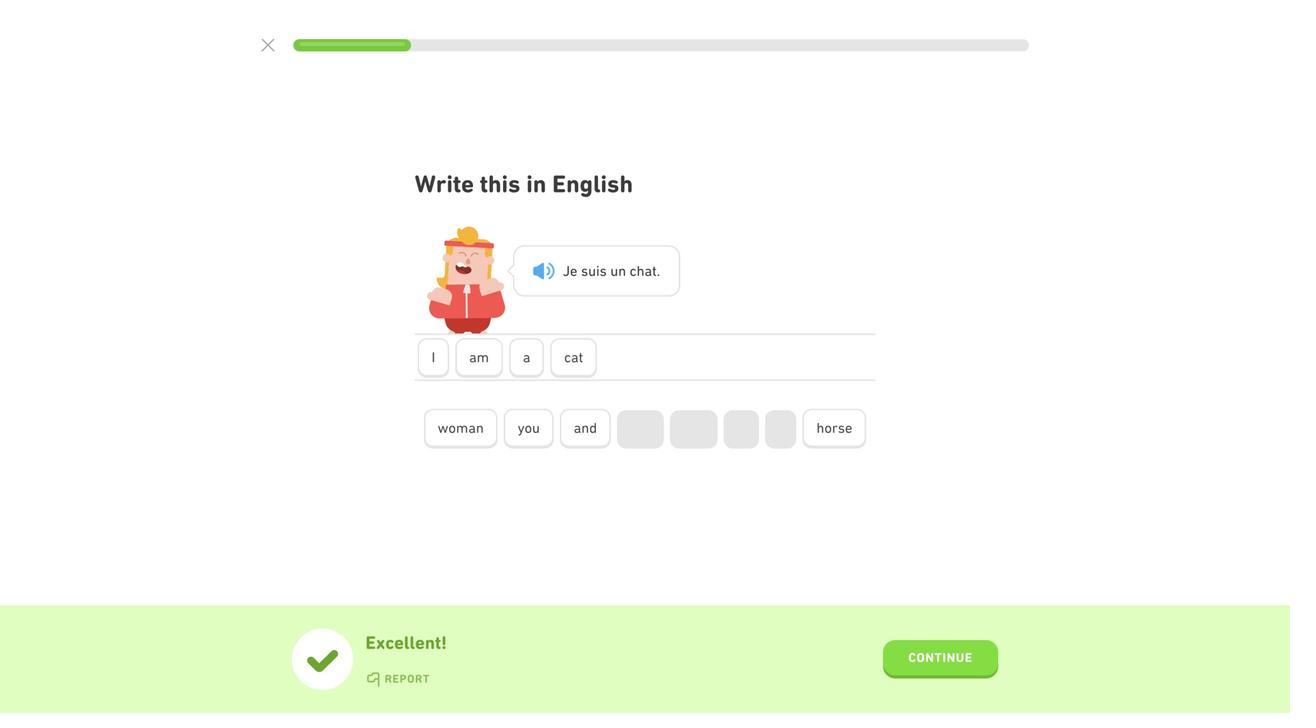 Task type: locate. For each thing, give the bounding box(es) containing it.
a left cat
[[523, 349, 531, 366]]

1 u from the left
[[588, 263, 596, 279]]

write
[[415, 170, 474, 198]]

j
[[563, 263, 570, 279]]

n
[[618, 263, 626, 279]]

am button
[[455, 338, 503, 378]]

0 horizontal spatial s
[[581, 263, 588, 279]]

horse button
[[803, 409, 867, 449]]

u right e at the left of page
[[588, 263, 596, 279]]

and
[[574, 420, 597, 436]]

e
[[570, 263, 578, 279]]

u
[[588, 263, 596, 279], [611, 263, 618, 279]]

report button
[[366, 673, 430, 688]]

1 vertical spatial a
[[523, 349, 531, 366]]

s left 'n'
[[600, 263, 607, 279]]

i
[[432, 349, 435, 366]]

1 s from the left
[[581, 263, 588, 279]]

continue
[[909, 650, 973, 665]]

2 u from the left
[[611, 263, 618, 279]]

a left .
[[645, 263, 652, 279]]

2 s from the left
[[600, 263, 607, 279]]

progress bar
[[293, 39, 1029, 51]]

am
[[469, 349, 489, 366]]

i button
[[418, 338, 449, 378]]

1 horizontal spatial u
[[611, 263, 618, 279]]

horse
[[817, 420, 853, 436]]

you
[[518, 420, 540, 436]]

s right e at the left of page
[[581, 263, 588, 279]]

woman
[[438, 420, 484, 436]]

0 horizontal spatial u
[[588, 263, 596, 279]]

you button
[[504, 409, 554, 449]]

continue button
[[883, 641, 999, 679]]

english
[[552, 170, 633, 198]]

report
[[385, 673, 430, 686]]

a
[[645, 263, 652, 279], [523, 349, 531, 366]]

0 horizontal spatial a
[[523, 349, 531, 366]]

u right i
[[611, 263, 618, 279]]

1 horizontal spatial s
[[600, 263, 607, 279]]

0 vertical spatial a
[[645, 263, 652, 279]]

s
[[581, 263, 588, 279], [600, 263, 607, 279]]

excellent!
[[366, 633, 447, 654]]

a button
[[509, 338, 544, 378]]



Task type: vqa. For each thing, say whether or not it's contained in the screenshot.
J
yes



Task type: describe. For each thing, give the bounding box(es) containing it.
cat
[[564, 349, 583, 366]]

and button
[[560, 409, 611, 449]]

j e s u i s u n c h a t .
[[563, 263, 660, 279]]

in
[[526, 170, 547, 198]]

a inside a button
[[523, 349, 531, 366]]

woman button
[[424, 409, 498, 449]]

i
[[596, 263, 600, 279]]

cat button
[[551, 338, 597, 378]]

c
[[630, 263, 637, 279]]

h
[[637, 263, 645, 279]]

this
[[480, 170, 521, 198]]

.
[[657, 263, 660, 279]]

write this in english
[[415, 170, 633, 198]]

t
[[652, 263, 657, 279]]

1 horizontal spatial a
[[645, 263, 652, 279]]



